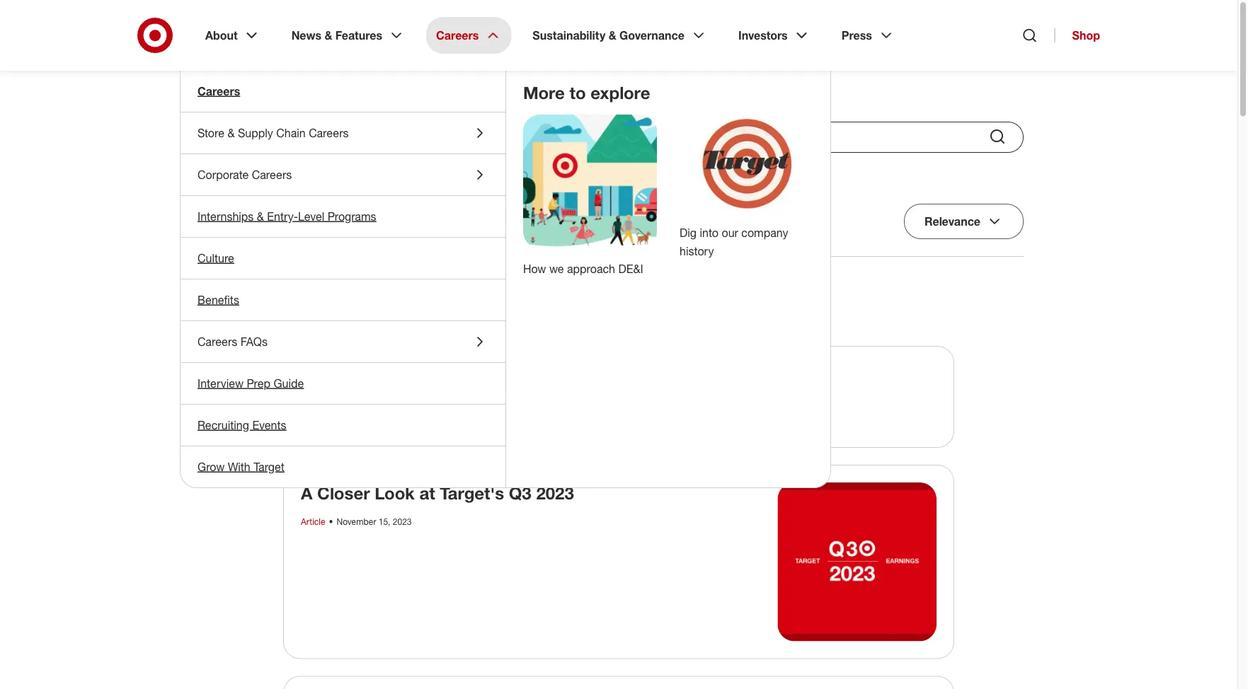 Task type: describe. For each thing, give the bounding box(es) containing it.
dig into our company history
[[680, 226, 789, 258]]

60
[[214, 286, 233, 306]]

internships & entry-level programs link
[[181, 196, 506, 237]]

0 vertical spatial careers link
[[426, 17, 512, 54]]

ease
[[673, 364, 713, 385]]

prep
[[247, 377, 271, 391]]

level
[[298, 210, 325, 223]]

news & features
[[292, 28, 383, 42]]

date
[[621, 215, 645, 228]]

corporate careers link
[[181, 154, 506, 195]]

many
[[327, 364, 371, 385]]

news & features link
[[282, 17, 415, 54]]

article
[[301, 517, 325, 527]]

Search search field
[[757, 122, 1024, 153]]

interview prep guide link
[[181, 363, 506, 404]]

internships
[[198, 210, 254, 223]]

recruiting
[[198, 419, 249, 432]]

culture
[[198, 251, 234, 265]]

save
[[591, 364, 630, 385]]

internships & entry-level programs
[[198, 210, 377, 223]]

& for features
[[325, 28, 332, 42]]

publish date
[[578, 215, 645, 228]]

features
[[336, 28, 383, 42]]

a closer look at target's q3 2023
[[301, 483, 574, 504]]

with
[[634, 364, 669, 385]]

to inside site navigation element
[[570, 83, 586, 103]]

recruiting events link
[[181, 405, 506, 446]]

1 horizontal spatial 2023
[[536, 483, 574, 504]]

target inside grow with target link
[[254, 460, 285, 474]]

closer
[[317, 483, 370, 504]]

results
[[238, 286, 292, 306]]

sustainability
[[533, 28, 606, 42]]

a closer look at target's q3 2023 link
[[301, 483, 574, 504]]

holiday
[[444, 364, 504, 385]]

more
[[523, 83, 565, 103]]

so
[[301, 364, 322, 385]]

type
[[348, 215, 372, 228]]

investors
[[739, 28, 788, 42]]

grow
[[198, 460, 225, 474]]

investors link
[[729, 17, 821, 54]]

site navigation element
[[0, 0, 1249, 690]]

dig
[[680, 226, 697, 240]]

1 vertical spatial careers link
[[181, 71, 506, 112]]

publish date button
[[558, 204, 688, 239]]

about link
[[195, 17, 270, 54]]

interview prep guide
[[198, 377, 304, 391]]

look
[[375, 483, 415, 504]]

sustainability & governance link
[[523, 17, 717, 54]]

red and white bullseye logo from 1962 with target written over it image
[[680, 115, 814, 213]]

explore
[[591, 83, 651, 103]]

company
[[742, 226, 789, 240]]

60 results
[[214, 286, 292, 306]]

careers inside "link"
[[252, 168, 292, 182]]

guide
[[274, 377, 304, 391]]

careers faqs
[[198, 335, 268, 349]]

clear all button
[[700, 213, 766, 230]]

filters
[[214, 215, 247, 228]]

content type
[[302, 215, 372, 228]]

store
[[198, 126, 225, 140]]

about
[[205, 28, 238, 42]]

programs
[[328, 210, 377, 223]]

de&i
[[619, 262, 644, 276]]

an illustrated cityscape and a diverse group of people interacting and shopping at target. image
[[523, 115, 657, 249]]

we
[[550, 262, 564, 276]]

grow with target link
[[181, 447, 506, 488]]

dig into our company history link
[[680, 226, 789, 258]]

with
[[228, 460, 251, 474]]

supply
[[238, 126, 273, 140]]

how we approach de&i link
[[523, 262, 644, 276]]

and
[[556, 364, 586, 385]]



Task type: vqa. For each thing, say whether or not it's contained in the screenshot.
Gender
no



Task type: locate. For each thing, give the bounding box(es) containing it.
press
[[842, 28, 873, 42]]

more to explore
[[523, 83, 651, 103]]

1 vertical spatial 2023
[[393, 517, 412, 527]]

0 horizontal spatial at
[[301, 386, 317, 406]]

1 vertical spatial to
[[423, 364, 439, 385]]

2023 right 15,
[[393, 517, 412, 527]]

into
[[700, 226, 719, 240]]

& for supply
[[228, 126, 235, 140]]

press link
[[832, 17, 905, 54]]

shop
[[1073, 28, 1101, 42], [509, 364, 551, 385]]

shop inside "so many ways to holiday shop and save with ease at target"
[[509, 364, 551, 385]]

publish
[[578, 215, 618, 228]]

15,
[[379, 517, 391, 527]]

2023 right q3
[[536, 483, 574, 504]]

so many ways to holiday shop and save with ease at target link
[[301, 364, 713, 406]]

benefits link
[[181, 280, 506, 321]]

store & supply chain careers link
[[181, 113, 506, 154]]

chain
[[276, 126, 306, 140]]

1 horizontal spatial target
[[321, 386, 372, 406]]

content
[[302, 215, 345, 228]]

governance
[[620, 28, 685, 42]]

q3
[[509, 483, 532, 504]]

target's
[[440, 483, 504, 504]]

careers
[[436, 28, 479, 42], [198, 84, 240, 98], [309, 126, 349, 140], [252, 168, 292, 182], [198, 335, 238, 349]]

1 horizontal spatial shop
[[1073, 28, 1101, 42]]

corporate careers
[[198, 168, 292, 182]]

to inside "so many ways to holiday shop and save with ease at target"
[[423, 364, 439, 385]]

shop link
[[1055, 28, 1101, 42]]

content type button
[[281, 204, 415, 239]]

how we approach de&i
[[523, 262, 644, 276]]

& right news
[[325, 28, 332, 42]]

& left entry- in the top left of the page
[[257, 210, 264, 223]]

0 vertical spatial 2023
[[536, 483, 574, 504]]

0 horizontal spatial 2023
[[393, 517, 412, 527]]

to
[[570, 83, 586, 103], [423, 364, 439, 385]]

at down so
[[301, 386, 317, 406]]

2023
[[536, 483, 574, 504], [393, 517, 412, 527]]

our
[[722, 226, 739, 240]]

store & supply chain careers
[[198, 126, 349, 140]]

faqs
[[241, 335, 268, 349]]

0 vertical spatial to
[[570, 83, 586, 103]]

target right with
[[254, 460, 285, 474]]

approach
[[567, 262, 615, 276]]

recruiting events
[[198, 419, 287, 432]]

clear all
[[700, 215, 744, 228]]

events
[[252, 419, 287, 432]]

0 vertical spatial shop
[[1073, 28, 1101, 42]]

0 vertical spatial target
[[321, 386, 372, 406]]

how
[[523, 262, 546, 276]]

0 horizontal spatial to
[[423, 364, 439, 385]]

grow with target
[[198, 460, 285, 474]]

news
[[292, 28, 322, 42]]

1 vertical spatial at
[[420, 483, 435, 504]]

entry-
[[267, 210, 298, 223]]

interview
[[198, 377, 244, 391]]

careers faqs link
[[181, 322, 506, 363]]

at right look
[[420, 483, 435, 504]]

to right more
[[570, 83, 586, 103]]

0 horizontal spatial target
[[254, 460, 285, 474]]

at
[[301, 386, 317, 406], [420, 483, 435, 504]]

target inside "so many ways to holiday shop and save with ease at target"
[[321, 386, 372, 406]]

at inside "so many ways to holiday shop and save with ease at target"
[[301, 386, 317, 406]]

clear
[[700, 215, 728, 228]]

so many ways to holiday shop and save with ease at target
[[301, 364, 713, 406]]

0 vertical spatial at
[[301, 386, 317, 406]]

corporate
[[198, 168, 249, 182]]

culture link
[[181, 238, 506, 279]]

search
[[214, 117, 328, 158]]

ways
[[376, 364, 418, 385]]

1 vertical spatial shop
[[509, 364, 551, 385]]

benefits
[[198, 293, 239, 307]]

1 horizontal spatial to
[[570, 83, 586, 103]]

all
[[731, 215, 744, 228]]

& right store
[[228, 126, 235, 140]]

november 15, 2023
[[337, 517, 412, 527]]

article link
[[301, 517, 325, 527]]

& for governance
[[609, 28, 617, 42]]

& left "governance"
[[609, 28, 617, 42]]

sustainability & governance
[[533, 28, 685, 42]]

to right "ways"
[[423, 364, 439, 385]]

1 vertical spatial target
[[254, 460, 285, 474]]

a graphic that reads image
[[778, 483, 937, 642]]

0 horizontal spatial shop
[[509, 364, 551, 385]]

target
[[321, 386, 372, 406], [254, 460, 285, 474]]

1 horizontal spatial at
[[420, 483, 435, 504]]

history
[[680, 245, 714, 258]]

& for entry-
[[257, 210, 264, 223]]

a
[[301, 483, 313, 504]]

target down many
[[321, 386, 372, 406]]

november
[[337, 517, 376, 527]]

careers link
[[426, 17, 512, 54], [181, 71, 506, 112]]

&
[[325, 28, 332, 42], [609, 28, 617, 42], [228, 126, 235, 140], [257, 210, 264, 223]]



